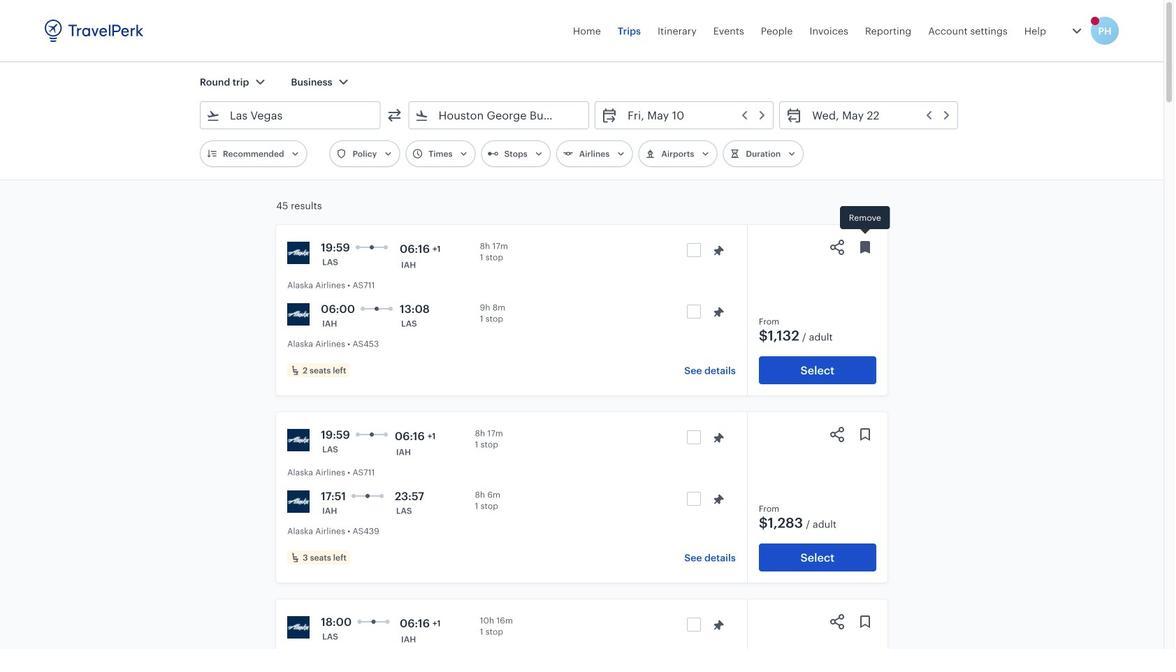 Task type: describe. For each thing, give the bounding box(es) containing it.
2 alaska airlines image from the top
[[287, 303, 310, 326]]

4 alaska airlines image from the top
[[287, 491, 310, 513]]



Task type: locate. For each thing, give the bounding box(es) containing it.
From search field
[[220, 104, 362, 127]]

alaska airlines image
[[287, 242, 310, 264], [287, 303, 310, 326], [287, 429, 310, 452], [287, 491, 310, 513], [287, 617, 310, 639]]

5 alaska airlines image from the top
[[287, 617, 310, 639]]

3 alaska airlines image from the top
[[287, 429, 310, 452]]

Return field
[[803, 104, 952, 127]]

To search field
[[429, 104, 571, 127]]

Depart field
[[618, 104, 768, 127]]

1 alaska airlines image from the top
[[287, 242, 310, 264]]

tooltip
[[840, 206, 890, 236]]



Task type: vqa. For each thing, say whether or not it's contained in the screenshot.
the add traveler Search Field
no



